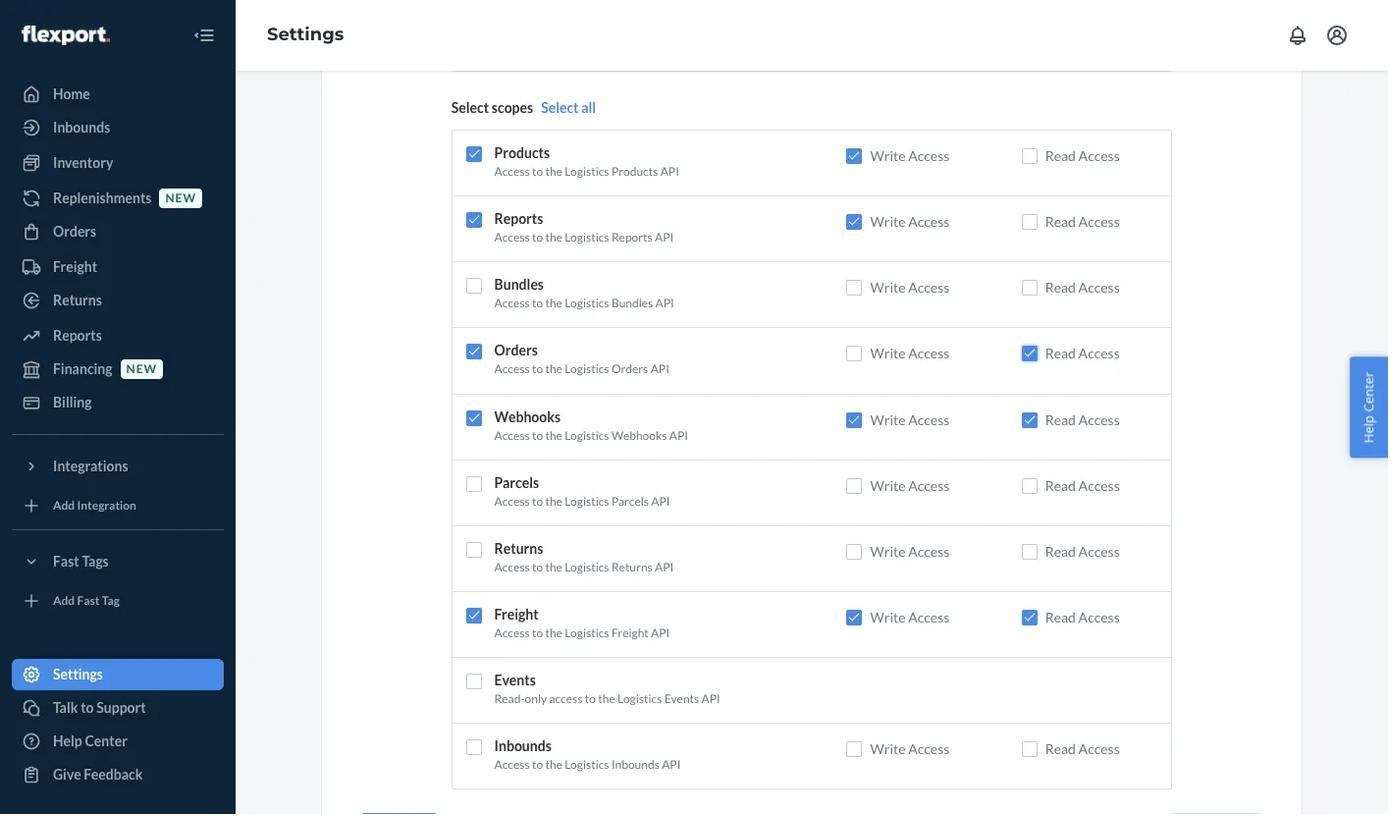 Task type: vqa. For each thing, say whether or not it's contained in the screenshot.
ninth Read from the bottom
yes



Task type: describe. For each thing, give the bounding box(es) containing it.
2 horizontal spatial returns
[[612, 560, 653, 574]]

0 horizontal spatial events
[[495, 672, 536, 689]]

1 horizontal spatial webhooks
[[612, 428, 667, 443]]

1 horizontal spatial settings link
[[267, 24, 344, 45]]

the for orders
[[546, 362, 563, 377]]

tag
[[102, 594, 120, 608]]

logistics for freight
[[565, 626, 610, 640]]

to inside button
[[81, 699, 94, 716]]

read for parcels
[[1046, 477, 1076, 494]]

api inside events read-only access to the logistics events api
[[702, 692, 721, 706]]

fast tags
[[53, 553, 109, 570]]

settings inside 'link'
[[53, 666, 103, 683]]

help center inside 'link'
[[53, 733, 128, 749]]

billing link
[[12, 387, 224, 418]]

read for webhooks
[[1046, 411, 1076, 428]]

access inside freight access to the logistics freight api
[[495, 626, 530, 640]]

to for returns
[[532, 560, 543, 574]]

api for parcels
[[652, 494, 670, 509]]

reports for reports
[[53, 327, 102, 344]]

read access for inbounds
[[1046, 741, 1120, 758]]

parcels access to the logistics parcels api
[[495, 474, 670, 509]]

freight for freight
[[53, 258, 97, 275]]

access inside parcels access to the logistics parcels api
[[495, 494, 530, 509]]

center inside help center button
[[1361, 371, 1379, 412]]

center inside help center 'link'
[[85, 733, 128, 749]]

to for parcels
[[532, 494, 543, 509]]

the for freight
[[546, 626, 563, 640]]

home
[[53, 85, 90, 102]]

api for returns
[[655, 560, 674, 574]]

open account menu image
[[1326, 24, 1350, 47]]

write access for bundles
[[871, 279, 950, 296]]

write for returns
[[871, 543, 906, 560]]

read access for returns
[[1046, 543, 1120, 560]]

to for products
[[532, 164, 543, 179]]

logistics for products
[[565, 164, 610, 179]]

add fast tag link
[[12, 585, 224, 617]]

orders access to the logistics orders api
[[495, 342, 670, 377]]

api for freight
[[651, 626, 670, 640]]

all
[[582, 99, 596, 116]]

0 vertical spatial webhooks
[[495, 408, 561, 425]]

the for returns
[[546, 560, 563, 574]]

1 vertical spatial settings link
[[12, 659, 224, 691]]

to for inbounds
[[532, 758, 543, 772]]

0 vertical spatial parcels
[[495, 474, 539, 491]]

read access for reports
[[1046, 213, 1120, 230]]

returns access to the logistics returns api
[[495, 540, 674, 574]]

write access for webhooks
[[871, 411, 950, 428]]

write access for returns
[[871, 543, 950, 560]]

logistics for parcels
[[565, 494, 610, 509]]

replenishments
[[53, 190, 152, 206]]

financing
[[53, 360, 113, 377]]

orders link
[[12, 216, 224, 248]]

read access for orders
[[1046, 345, 1120, 362]]

integrations
[[53, 458, 128, 474]]

access inside "bundles access to the logistics bundles api"
[[495, 296, 530, 311]]

write access for inbounds
[[871, 741, 950, 758]]

logistics for orders
[[565, 362, 610, 377]]

read access for products
[[1046, 147, 1120, 164]]

add integration link
[[12, 490, 224, 522]]

flexport logo image
[[22, 25, 110, 45]]

read access for webhooks
[[1046, 411, 1120, 428]]

to for bundles
[[532, 296, 543, 311]]

inventory
[[53, 154, 113, 171]]

write for parcels
[[871, 477, 906, 494]]

logistics inside events read-only access to the logistics events api
[[618, 692, 662, 706]]

inbounds for inbounds
[[53, 119, 110, 136]]

support
[[96, 699, 146, 716]]

returns link
[[12, 285, 224, 316]]

read for inbounds
[[1046, 741, 1076, 758]]

the inside events read-only access to the logistics events api
[[598, 692, 615, 706]]

logistics for inbounds
[[565, 758, 610, 772]]

write access for parcels
[[871, 477, 950, 494]]

to inside events read-only access to the logistics events api
[[585, 692, 596, 706]]

select all button
[[541, 98, 596, 118]]

write access for freight
[[871, 609, 950, 626]]

open notifications image
[[1287, 24, 1310, 47]]

1 vertical spatial fast
[[77, 594, 100, 608]]

reports for reports access to the logistics reports api
[[495, 210, 544, 227]]

api for inbounds
[[662, 758, 681, 772]]

the for products
[[546, 164, 563, 179]]

2 vertical spatial freight
[[612, 626, 649, 640]]



Task type: locate. For each thing, give the bounding box(es) containing it.
0 horizontal spatial parcels
[[495, 474, 539, 491]]

to inside freight access to the logistics freight api
[[532, 626, 543, 640]]

1 horizontal spatial select
[[541, 99, 579, 116]]

0 horizontal spatial settings
[[53, 666, 103, 683]]

1 horizontal spatial settings
[[267, 24, 344, 45]]

0 vertical spatial help
[[1361, 415, 1379, 443]]

add integration
[[53, 498, 136, 513]]

freight up read-
[[495, 606, 539, 623]]

0 vertical spatial events
[[495, 672, 536, 689]]

1 write from the top
[[871, 147, 906, 164]]

1 vertical spatial center
[[85, 733, 128, 749]]

api inside "bundles access to the logistics bundles api"
[[656, 296, 675, 311]]

0 horizontal spatial help center
[[53, 733, 128, 749]]

write for inbounds
[[871, 741, 906, 758]]

freight for freight access to the logistics freight api
[[495, 606, 539, 623]]

0 vertical spatial help center
[[1361, 371, 1379, 443]]

bundles
[[495, 276, 544, 293], [612, 296, 653, 311]]

settings link
[[267, 24, 344, 45], [12, 659, 224, 691]]

talk to support
[[53, 699, 146, 716]]

access inside webhooks access to the logistics webhooks api
[[495, 428, 530, 443]]

the for reports
[[546, 230, 563, 245]]

2 write from the top
[[871, 213, 906, 230]]

logistics up "bundles access to the logistics bundles api"
[[565, 230, 610, 245]]

feedback
[[84, 766, 143, 783]]

5 read access from the top
[[1046, 411, 1120, 428]]

logistics up webhooks access to the logistics webhooks api
[[565, 362, 610, 377]]

freight up events read-only access to the logistics events api
[[612, 626, 649, 640]]

returns for returns
[[53, 292, 102, 308]]

read for returns
[[1046, 543, 1076, 560]]

None checkbox
[[467, 146, 483, 162], [847, 148, 863, 164], [1022, 148, 1038, 164], [467, 212, 483, 228], [1022, 214, 1038, 230], [467, 278, 483, 294], [847, 280, 863, 296], [467, 344, 483, 360], [847, 346, 863, 362], [847, 478, 863, 494], [1022, 478, 1038, 494], [467, 542, 483, 558], [847, 544, 863, 560], [1022, 544, 1038, 560], [467, 674, 483, 690], [467, 146, 483, 162], [847, 148, 863, 164], [1022, 148, 1038, 164], [467, 212, 483, 228], [1022, 214, 1038, 230], [467, 278, 483, 294], [847, 280, 863, 296], [467, 344, 483, 360], [847, 346, 863, 362], [847, 478, 863, 494], [1022, 478, 1038, 494], [467, 542, 483, 558], [847, 544, 863, 560], [1022, 544, 1038, 560], [467, 674, 483, 690]]

new down reports link
[[126, 362, 157, 377]]

1 select from the left
[[452, 99, 489, 116]]

logistics up returns access to the logistics returns api
[[565, 494, 610, 509]]

api inside webhooks access to the logistics webhooks api
[[670, 428, 688, 443]]

freight up returns link
[[53, 258, 97, 275]]

0 horizontal spatial select
[[452, 99, 489, 116]]

6 write access from the top
[[871, 477, 950, 494]]

to right talk
[[81, 699, 94, 716]]

to inside products access to the logistics products api
[[532, 164, 543, 179]]

api inside the "reports access to the logistics reports api"
[[655, 230, 674, 245]]

home link
[[12, 79, 224, 110]]

0 horizontal spatial inbounds
[[53, 119, 110, 136]]

access inside returns access to the logistics returns api
[[495, 560, 530, 574]]

1 horizontal spatial orders
[[495, 342, 538, 359]]

the up "bundles access to the logistics bundles api"
[[546, 230, 563, 245]]

returns down the freight link
[[53, 292, 102, 308]]

to inside orders access to the logistics orders api
[[532, 362, 543, 377]]

5 read from the top
[[1046, 411, 1076, 428]]

2 select from the left
[[541, 99, 579, 116]]

the right access
[[598, 692, 615, 706]]

add
[[53, 498, 75, 513], [53, 594, 75, 608]]

6 write from the top
[[871, 477, 906, 494]]

logistics right access
[[618, 692, 662, 706]]

to inside returns access to the logistics returns api
[[532, 560, 543, 574]]

1 vertical spatial inbounds
[[495, 738, 552, 755]]

1 horizontal spatial center
[[1361, 371, 1379, 412]]

logistics for bundles
[[565, 296, 610, 311]]

1 add from the top
[[53, 498, 75, 513]]

the inside inbounds access to the logistics inbounds api
[[546, 758, 563, 772]]

inbounds inside inbounds link
[[53, 119, 110, 136]]

the inside "bundles access to the logistics bundles api"
[[546, 296, 563, 311]]

tags
[[82, 553, 109, 570]]

select scopes select all
[[452, 99, 596, 116]]

to inside the "reports access to the logistics reports api"
[[532, 230, 543, 245]]

2 horizontal spatial inbounds
[[612, 758, 660, 772]]

read-
[[495, 692, 525, 706]]

settings
[[267, 24, 344, 45], [53, 666, 103, 683]]

inbounds down only
[[495, 738, 552, 755]]

api for products
[[661, 164, 680, 179]]

webhooks access to the logistics webhooks api
[[495, 408, 688, 443]]

0 horizontal spatial settings link
[[12, 659, 224, 691]]

api for orders
[[651, 362, 670, 377]]

read access for freight
[[1046, 609, 1120, 626]]

write for bundles
[[871, 279, 906, 296]]

to for freight
[[532, 626, 543, 640]]

logistics for reports
[[565, 230, 610, 245]]

the for webhooks
[[546, 428, 563, 443]]

access inside the "reports access to the logistics reports api"
[[495, 230, 530, 245]]

8 write from the top
[[871, 609, 906, 626]]

1 horizontal spatial parcels
[[612, 494, 649, 509]]

3 read from the top
[[1046, 279, 1076, 296]]

2 vertical spatial returns
[[612, 560, 653, 574]]

logistics for returns
[[565, 560, 610, 574]]

0 horizontal spatial returns
[[53, 292, 102, 308]]

0 horizontal spatial webhooks
[[495, 408, 561, 425]]

None checkbox
[[847, 214, 863, 230], [1022, 280, 1038, 296], [1022, 346, 1038, 362], [467, 410, 483, 426], [847, 412, 863, 428], [1022, 412, 1038, 428], [467, 476, 483, 492], [467, 608, 483, 624], [847, 610, 863, 626], [1022, 610, 1038, 626], [467, 740, 483, 756], [847, 742, 863, 758], [1022, 742, 1038, 758], [847, 214, 863, 230], [1022, 280, 1038, 296], [1022, 346, 1038, 362], [467, 410, 483, 426], [847, 412, 863, 428], [1022, 412, 1038, 428], [467, 476, 483, 492], [467, 608, 483, 624], [847, 610, 863, 626], [1022, 610, 1038, 626], [467, 740, 483, 756], [847, 742, 863, 758], [1022, 742, 1038, 758]]

orders for orders access to the logistics orders api
[[495, 342, 538, 359]]

1 vertical spatial parcels
[[612, 494, 649, 509]]

0 horizontal spatial center
[[85, 733, 128, 749]]

0 vertical spatial settings
[[267, 24, 344, 45]]

4 write access from the top
[[871, 345, 950, 362]]

1 vertical spatial products
[[612, 164, 658, 179]]

reports up financing
[[53, 327, 102, 344]]

1 vertical spatial help
[[53, 733, 82, 749]]

4 write from the top
[[871, 345, 906, 362]]

1 horizontal spatial freight
[[495, 606, 539, 623]]

8 read access from the top
[[1046, 609, 1120, 626]]

9 read access from the top
[[1046, 741, 1120, 758]]

reports access to the logistics reports api
[[495, 210, 674, 245]]

parcels
[[495, 474, 539, 491], [612, 494, 649, 509]]

access
[[909, 147, 950, 164], [1079, 147, 1120, 164], [495, 164, 530, 179], [909, 213, 950, 230], [1079, 213, 1120, 230], [495, 230, 530, 245], [909, 279, 950, 296], [1079, 279, 1120, 296], [495, 296, 530, 311], [909, 345, 950, 362], [1079, 345, 1120, 362], [495, 362, 530, 377], [909, 411, 950, 428], [1079, 411, 1120, 428], [495, 428, 530, 443], [909, 477, 950, 494], [1079, 477, 1120, 494], [495, 494, 530, 509], [909, 543, 950, 560], [1079, 543, 1120, 560], [495, 560, 530, 574], [909, 609, 950, 626], [1079, 609, 1120, 626], [495, 626, 530, 640], [909, 741, 950, 758], [1079, 741, 1120, 758], [495, 758, 530, 772]]

2 write access from the top
[[871, 213, 950, 230]]

help
[[1361, 415, 1379, 443], [53, 733, 82, 749]]

read access for parcels
[[1046, 477, 1120, 494]]

billing
[[53, 394, 92, 411]]

new for replenishments
[[165, 191, 196, 206]]

the inside returns access to the logistics returns api
[[546, 560, 563, 574]]

logistics
[[565, 164, 610, 179], [565, 230, 610, 245], [565, 296, 610, 311], [565, 362, 610, 377], [565, 428, 610, 443], [565, 494, 610, 509], [565, 560, 610, 574], [565, 626, 610, 640], [618, 692, 662, 706], [565, 758, 610, 772]]

the up parcels access to the logistics parcels api
[[546, 428, 563, 443]]

integrations button
[[12, 451, 224, 482]]

orders
[[53, 223, 96, 240], [495, 342, 538, 359], [612, 362, 649, 377]]

api inside parcels access to the logistics parcels api
[[652, 494, 670, 509]]

give
[[53, 766, 81, 783]]

the inside webhooks access to the logistics webhooks api
[[546, 428, 563, 443]]

2 horizontal spatial freight
[[612, 626, 649, 640]]

orders down "bundles access to the logistics bundles api"
[[495, 342, 538, 359]]

freight link
[[12, 251, 224, 283]]

parcels up returns access to the logistics returns api
[[612, 494, 649, 509]]

to for webhooks
[[532, 428, 543, 443]]

inbounds link
[[12, 112, 224, 143]]

the up the "reports access to the logistics reports api"
[[546, 164, 563, 179]]

1 write access from the top
[[871, 147, 950, 164]]

to inside inbounds access to the logistics inbounds api
[[532, 758, 543, 772]]

bundles down the "reports access to the logistics reports api"
[[495, 276, 544, 293]]

logistics inside the "reports access to the logistics reports api"
[[565, 230, 610, 245]]

1 horizontal spatial help center
[[1361, 371, 1379, 443]]

returns for returns access to the logistics returns api
[[495, 540, 544, 557]]

1 horizontal spatial bundles
[[612, 296, 653, 311]]

1 read access from the top
[[1046, 147, 1120, 164]]

give feedback
[[53, 766, 143, 783]]

1 horizontal spatial inbounds
[[495, 738, 552, 755]]

7 write access from the top
[[871, 543, 950, 560]]

8 read from the top
[[1046, 609, 1076, 626]]

the up orders access to the logistics orders api
[[546, 296, 563, 311]]

new
[[165, 191, 196, 206], [126, 362, 157, 377]]

0 vertical spatial center
[[1361, 371, 1379, 412]]

events
[[495, 672, 536, 689], [665, 692, 700, 706]]

to for orders
[[532, 362, 543, 377]]

parcels down webhooks access to the logistics webhooks api
[[495, 474, 539, 491]]

api
[[661, 164, 680, 179], [655, 230, 674, 245], [656, 296, 675, 311], [651, 362, 670, 377], [670, 428, 688, 443], [652, 494, 670, 509], [655, 560, 674, 574], [651, 626, 670, 640], [702, 692, 721, 706], [662, 758, 681, 772]]

read for freight
[[1046, 609, 1076, 626]]

1 vertical spatial webhooks
[[612, 428, 667, 443]]

logistics inside products access to the logistics products api
[[565, 164, 610, 179]]

0 horizontal spatial reports
[[53, 327, 102, 344]]

api for webhooks
[[670, 428, 688, 443]]

select
[[452, 99, 489, 116], [541, 99, 579, 116]]

0 horizontal spatial freight
[[53, 258, 97, 275]]

5 write from the top
[[871, 411, 906, 428]]

0 vertical spatial settings link
[[267, 24, 344, 45]]

give feedback button
[[12, 759, 224, 791]]

fast tags button
[[12, 546, 224, 578]]

write access for products
[[871, 147, 950, 164]]

access inside inbounds access to the logistics inbounds api
[[495, 758, 530, 772]]

write for webhooks
[[871, 411, 906, 428]]

fast left "tags"
[[53, 553, 79, 570]]

to up "bundles access to the logistics bundles api"
[[532, 230, 543, 245]]

1 vertical spatial help center
[[53, 733, 128, 749]]

close navigation image
[[193, 24, 216, 47]]

write for orders
[[871, 345, 906, 362]]

read for orders
[[1046, 345, 1076, 362]]

add fast tag
[[53, 594, 120, 608]]

write access for orders
[[871, 345, 950, 362]]

logistics up orders access to the logistics orders api
[[565, 296, 610, 311]]

freight
[[53, 258, 97, 275], [495, 606, 539, 623], [612, 626, 649, 640]]

to inside webhooks access to the logistics webhooks api
[[532, 428, 543, 443]]

add for add fast tag
[[53, 594, 75, 608]]

webhooks up parcels access to the logistics parcels api
[[612, 428, 667, 443]]

3 write from the top
[[871, 279, 906, 296]]

logistics down access
[[565, 758, 610, 772]]

reports link
[[12, 320, 224, 352]]

logistics inside webhooks access to the logistics webhooks api
[[565, 428, 610, 443]]

0 vertical spatial orders
[[53, 223, 96, 240]]

api for bundles
[[656, 296, 675, 311]]

webhooks down orders access to the logistics orders api
[[495, 408, 561, 425]]

0 vertical spatial bundles
[[495, 276, 544, 293]]

the inside products access to the logistics products api
[[546, 164, 563, 179]]

to inside parcels access to the logistics parcels api
[[532, 494, 543, 509]]

None text field
[[452, 32, 1173, 72]]

1 horizontal spatial new
[[165, 191, 196, 206]]

api inside inbounds access to the logistics inbounds api
[[662, 758, 681, 772]]

write for products
[[871, 147, 906, 164]]

write
[[871, 147, 906, 164], [871, 213, 906, 230], [871, 279, 906, 296], [871, 345, 906, 362], [871, 411, 906, 428], [871, 477, 906, 494], [871, 543, 906, 560], [871, 609, 906, 626], [871, 741, 906, 758]]

new for financing
[[126, 362, 157, 377]]

access
[[549, 692, 583, 706]]

access inside products access to the logistics products api
[[495, 164, 530, 179]]

select left scopes on the left top
[[452, 99, 489, 116]]

to up only
[[532, 626, 543, 640]]

fast left tag
[[77, 594, 100, 608]]

0 vertical spatial freight
[[53, 258, 97, 275]]

webhooks
[[495, 408, 561, 425], [612, 428, 667, 443]]

reports down products access to the logistics products api
[[495, 210, 544, 227]]

logistics inside returns access to the logistics returns api
[[565, 560, 610, 574]]

2 read from the top
[[1046, 213, 1076, 230]]

9 write access from the top
[[871, 741, 950, 758]]

logistics inside inbounds access to the logistics inbounds api
[[565, 758, 610, 772]]

products access to the logistics products api
[[495, 144, 680, 179]]

3 write access from the top
[[871, 279, 950, 296]]

1 vertical spatial settings
[[53, 666, 103, 683]]

0 vertical spatial returns
[[53, 292, 102, 308]]

read access
[[1046, 147, 1120, 164], [1046, 213, 1120, 230], [1046, 279, 1120, 296], [1046, 345, 1120, 362], [1046, 411, 1120, 428], [1046, 477, 1120, 494], [1046, 543, 1120, 560], [1046, 609, 1120, 626], [1046, 741, 1120, 758]]

products down select scopes select all
[[495, 144, 550, 161]]

4 read from the top
[[1046, 345, 1076, 362]]

api inside returns access to the logistics returns api
[[655, 560, 674, 574]]

9 write from the top
[[871, 741, 906, 758]]

1 vertical spatial orders
[[495, 342, 538, 359]]

logistics inside parcels access to the logistics parcels api
[[565, 494, 610, 509]]

the for bundles
[[546, 296, 563, 311]]

inbounds down home
[[53, 119, 110, 136]]

to up orders access to the logistics orders api
[[532, 296, 543, 311]]

to for reports
[[532, 230, 543, 245]]

6 read access from the top
[[1046, 477, 1120, 494]]

1 vertical spatial reports
[[612, 230, 653, 245]]

the up returns access to the logistics returns api
[[546, 494, 563, 509]]

1 horizontal spatial help
[[1361, 415, 1379, 443]]

the inside orders access to the logistics orders api
[[546, 362, 563, 377]]

access inside orders access to the logistics orders api
[[495, 362, 530, 377]]

0 vertical spatial reports
[[495, 210, 544, 227]]

to up parcels access to the logistics parcels api
[[532, 428, 543, 443]]

api inside freight access to the logistics freight api
[[651, 626, 670, 640]]

to
[[532, 164, 543, 179], [532, 230, 543, 245], [532, 296, 543, 311], [532, 362, 543, 377], [532, 428, 543, 443], [532, 494, 543, 509], [532, 560, 543, 574], [532, 626, 543, 640], [585, 692, 596, 706], [81, 699, 94, 716], [532, 758, 543, 772]]

9 read from the top
[[1046, 741, 1076, 758]]

the
[[546, 164, 563, 179], [546, 230, 563, 245], [546, 296, 563, 311], [546, 362, 563, 377], [546, 428, 563, 443], [546, 494, 563, 509], [546, 560, 563, 574], [546, 626, 563, 640], [598, 692, 615, 706], [546, 758, 563, 772]]

4 read access from the top
[[1046, 345, 1120, 362]]

0 vertical spatial inbounds
[[53, 119, 110, 136]]

help center link
[[12, 726, 224, 757]]

only
[[525, 692, 547, 706]]

5 write access from the top
[[871, 411, 950, 428]]

reports
[[495, 210, 544, 227], [612, 230, 653, 245], [53, 327, 102, 344]]

read
[[1046, 147, 1076, 164], [1046, 213, 1076, 230], [1046, 279, 1076, 296], [1046, 345, 1076, 362], [1046, 411, 1076, 428], [1046, 477, 1076, 494], [1046, 543, 1076, 560], [1046, 609, 1076, 626], [1046, 741, 1076, 758]]

products up the "reports access to the logistics reports api"
[[612, 164, 658, 179]]

to up webhooks access to the logistics webhooks api
[[532, 362, 543, 377]]

the up webhooks access to the logistics webhooks api
[[546, 362, 563, 377]]

integration
[[77, 498, 136, 513]]

bundles access to the logistics bundles api
[[495, 276, 675, 311]]

events read-only access to the logistics events api
[[495, 672, 721, 706]]

help center
[[1361, 371, 1379, 443], [53, 733, 128, 749]]

0 vertical spatial new
[[165, 191, 196, 206]]

to up freight access to the logistics freight api
[[532, 560, 543, 574]]

write access
[[871, 147, 950, 164], [871, 213, 950, 230], [871, 279, 950, 296], [871, 345, 950, 362], [871, 411, 950, 428], [871, 477, 950, 494], [871, 543, 950, 560], [871, 609, 950, 626], [871, 741, 950, 758]]

2 vertical spatial reports
[[53, 327, 102, 344]]

logistics inside orders access to the logistics orders api
[[565, 362, 610, 377]]

api for reports
[[655, 230, 674, 245]]

1 vertical spatial events
[[665, 692, 700, 706]]

to up returns access to the logistics returns api
[[532, 494, 543, 509]]

fast inside dropdown button
[[53, 553, 79, 570]]

1 horizontal spatial products
[[612, 164, 658, 179]]

new up orders link at top
[[165, 191, 196, 206]]

2 vertical spatial orders
[[612, 362, 649, 377]]

logistics up freight access to the logistics freight api
[[565, 560, 610, 574]]

logistics for webhooks
[[565, 428, 610, 443]]

reports up "bundles access to the logistics bundles api"
[[612, 230, 653, 245]]

0 horizontal spatial help
[[53, 733, 82, 749]]

talk
[[53, 699, 78, 716]]

bundles up orders access to the logistics orders api
[[612, 296, 653, 311]]

1 vertical spatial freight
[[495, 606, 539, 623]]

products
[[495, 144, 550, 161], [612, 164, 658, 179]]

api inside orders access to the logistics orders api
[[651, 362, 670, 377]]

2 read access from the top
[[1046, 213, 1120, 230]]

to inside "bundles access to the logistics bundles api"
[[532, 296, 543, 311]]

1 vertical spatial bundles
[[612, 296, 653, 311]]

1 horizontal spatial returns
[[495, 540, 544, 557]]

0 horizontal spatial orders
[[53, 223, 96, 240]]

inbounds down events read-only access to the logistics events api
[[612, 758, 660, 772]]

read for reports
[[1046, 213, 1076, 230]]

to down only
[[532, 758, 543, 772]]

0 horizontal spatial bundles
[[495, 276, 544, 293]]

write access for reports
[[871, 213, 950, 230]]

0 horizontal spatial products
[[495, 144, 550, 161]]

inventory link
[[12, 147, 224, 179]]

logistics up the "reports access to the logistics reports api"
[[565, 164, 610, 179]]

read for bundles
[[1046, 279, 1076, 296]]

logistics inside freight access to the logistics freight api
[[565, 626, 610, 640]]

the for inbounds
[[546, 758, 563, 772]]

returns up freight access to the logistics freight api
[[612, 560, 653, 574]]

0 vertical spatial add
[[53, 498, 75, 513]]

0 vertical spatial fast
[[53, 553, 79, 570]]

2 horizontal spatial reports
[[612, 230, 653, 245]]

talk to support button
[[12, 692, 224, 724]]

1 vertical spatial returns
[[495, 540, 544, 557]]

7 read from the top
[[1046, 543, 1076, 560]]

scopes
[[492, 99, 533, 116]]

freight access to the logistics freight api
[[495, 606, 670, 640]]

fast
[[53, 553, 79, 570], [77, 594, 100, 608]]

inbounds
[[53, 119, 110, 136], [495, 738, 552, 755], [612, 758, 660, 772]]

write for reports
[[871, 213, 906, 230]]

api inside products access to the logistics products api
[[661, 164, 680, 179]]

1 horizontal spatial reports
[[495, 210, 544, 227]]

orders up webhooks access to the logistics webhooks api
[[612, 362, 649, 377]]

read access for bundles
[[1046, 279, 1120, 296]]

help inside 'link'
[[53, 733, 82, 749]]

1 vertical spatial add
[[53, 594, 75, 608]]

7 write from the top
[[871, 543, 906, 560]]

0 horizontal spatial new
[[126, 362, 157, 377]]

1 vertical spatial new
[[126, 362, 157, 377]]

0 vertical spatial products
[[495, 144, 550, 161]]

1 horizontal spatial events
[[665, 692, 700, 706]]

orders down replenishments
[[53, 223, 96, 240]]

6 read from the top
[[1046, 477, 1076, 494]]

orders for orders
[[53, 223, 96, 240]]

add down fast tags
[[53, 594, 75, 608]]

the inside the "reports access to the logistics reports api"
[[546, 230, 563, 245]]

2 horizontal spatial orders
[[612, 362, 649, 377]]

8 write access from the top
[[871, 609, 950, 626]]

logistics inside "bundles access to the logistics bundles api"
[[565, 296, 610, 311]]

help inside button
[[1361, 415, 1379, 443]]

add left integration
[[53, 498, 75, 513]]

the down access
[[546, 758, 563, 772]]

help center button
[[1351, 357, 1389, 458]]

to down select scopes select all
[[532, 164, 543, 179]]

center
[[1361, 371, 1379, 412], [85, 733, 128, 749]]

2 vertical spatial inbounds
[[612, 758, 660, 772]]

the up access
[[546, 626, 563, 640]]

inbounds access to the logistics inbounds api
[[495, 738, 681, 772]]

to right access
[[585, 692, 596, 706]]

inbounds for inbounds access to the logistics inbounds api
[[495, 738, 552, 755]]

add for add integration
[[53, 498, 75, 513]]

logistics up events read-only access to the logistics events api
[[565, 626, 610, 640]]

3 read access from the top
[[1046, 279, 1120, 296]]

the up freight access to the logistics freight api
[[546, 560, 563, 574]]

read for products
[[1046, 147, 1076, 164]]

the for parcels
[[546, 494, 563, 509]]

2 add from the top
[[53, 594, 75, 608]]

returns down parcels access to the logistics parcels api
[[495, 540, 544, 557]]

write for freight
[[871, 609, 906, 626]]

logistics up parcels access to the logistics parcels api
[[565, 428, 610, 443]]

the inside freight access to the logistics freight api
[[546, 626, 563, 640]]

select left all
[[541, 99, 579, 116]]

1 read from the top
[[1046, 147, 1076, 164]]

7 read access from the top
[[1046, 543, 1120, 560]]

the inside parcels access to the logistics parcels api
[[546, 494, 563, 509]]

help center inside button
[[1361, 371, 1379, 443]]

returns
[[53, 292, 102, 308], [495, 540, 544, 557], [612, 560, 653, 574]]



